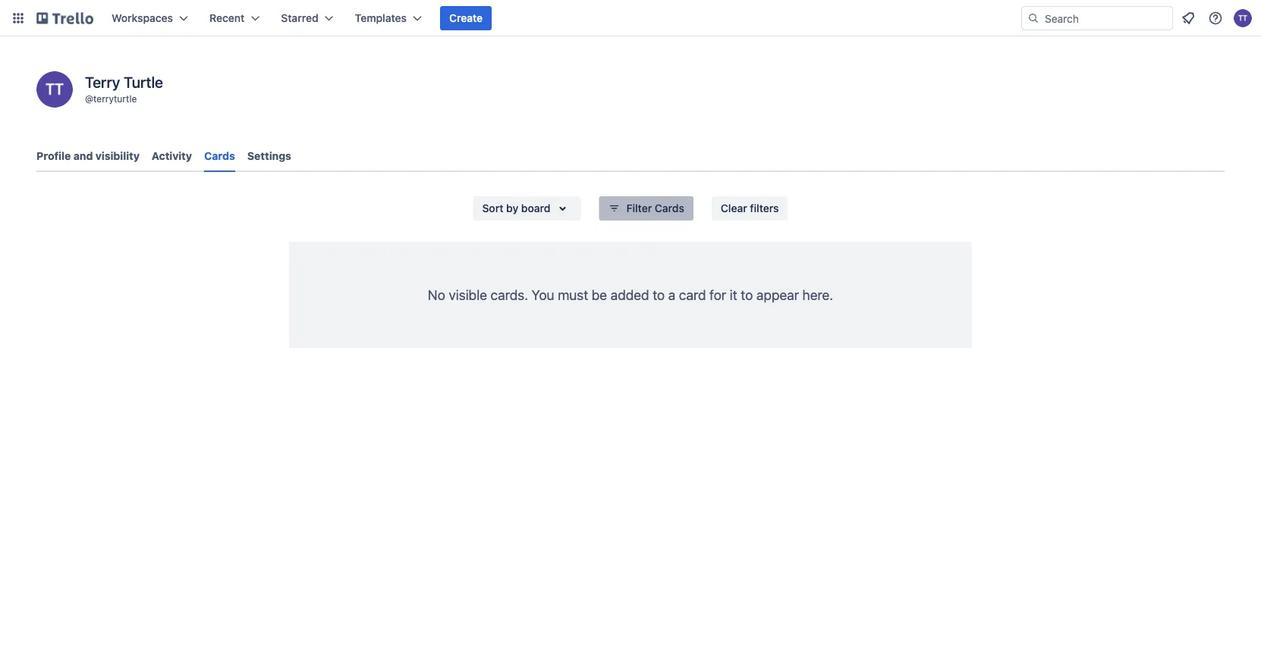 Task type: vqa. For each thing, say whether or not it's contained in the screenshot.
Start 14-Day Free Trial on the right bottom
no



Task type: locate. For each thing, give the bounding box(es) containing it.
for
[[709, 287, 726, 303]]

filter cards button
[[599, 197, 693, 221]]

added
[[611, 287, 649, 303]]

search image
[[1027, 12, 1040, 24]]

@
[[85, 93, 93, 104]]

no visible cards. you must be added to a card for it to appear here.
[[428, 287, 833, 303]]

1 horizontal spatial to
[[741, 287, 753, 303]]

primary element
[[0, 0, 1261, 36]]

clear filters button
[[712, 197, 788, 221]]

create button
[[440, 6, 492, 30]]

sort by board button
[[473, 197, 581, 221]]

1 vertical spatial cards
[[655, 202, 684, 215]]

1 horizontal spatial cards
[[655, 202, 684, 215]]

cards.
[[491, 287, 528, 303]]

board
[[521, 202, 550, 215]]

settings
[[247, 150, 291, 162]]

turtle
[[124, 73, 163, 91]]

activity link
[[152, 143, 192, 170]]

0 vertical spatial terry turtle (terryturtle) image
[[1234, 9, 1252, 27]]

no
[[428, 287, 445, 303]]

by
[[506, 202, 518, 215]]

starred button
[[272, 6, 343, 30]]

settings link
[[247, 143, 291, 170]]

cards right filter
[[655, 202, 684, 215]]

you
[[532, 287, 554, 303]]

visible
[[449, 287, 487, 303]]

terry turtle (terryturtle) image right "open information menu" icon
[[1234, 9, 1252, 27]]

a
[[668, 287, 675, 303]]

starred
[[281, 12, 318, 24]]

cards link
[[204, 143, 235, 172]]

open information menu image
[[1208, 11, 1223, 26]]

terryturtle
[[93, 93, 137, 104]]

terry turtle (terryturtle) image left @
[[36, 71, 73, 108]]

terry turtle (terryturtle) image
[[1234, 9, 1252, 27], [36, 71, 73, 108]]

1 horizontal spatial terry turtle (terryturtle) image
[[1234, 9, 1252, 27]]

clear filters
[[721, 202, 779, 215]]

0 horizontal spatial terry turtle (terryturtle) image
[[36, 71, 73, 108]]

workspaces
[[112, 12, 173, 24]]

profile and visibility link
[[36, 143, 140, 170]]

and
[[73, 150, 93, 162]]

workspaces button
[[102, 6, 197, 30]]

templates button
[[346, 6, 431, 30]]

templates
[[355, 12, 407, 24]]

0 horizontal spatial cards
[[204, 150, 235, 162]]

0 vertical spatial cards
[[204, 150, 235, 162]]

0 horizontal spatial to
[[653, 287, 665, 303]]

must
[[558, 287, 588, 303]]

to
[[653, 287, 665, 303], [741, 287, 753, 303]]

cards right activity
[[204, 150, 235, 162]]

0 notifications image
[[1179, 9, 1197, 27]]

terry turtle @ terryturtle
[[85, 73, 163, 104]]

card
[[679, 287, 706, 303]]

1 vertical spatial terry turtle (terryturtle) image
[[36, 71, 73, 108]]

to left a
[[653, 287, 665, 303]]

to right it
[[741, 287, 753, 303]]

cards
[[204, 150, 235, 162], [655, 202, 684, 215]]

appear
[[756, 287, 799, 303]]



Task type: describe. For each thing, give the bounding box(es) containing it.
profile and visibility
[[36, 150, 140, 162]]

Search field
[[1040, 7, 1172, 30]]

profile
[[36, 150, 71, 162]]

filter cards
[[626, 202, 684, 215]]

sort by board
[[482, 202, 550, 215]]

sort
[[482, 202, 503, 215]]

filter
[[626, 202, 652, 215]]

2 to from the left
[[741, 287, 753, 303]]

cards inside button
[[655, 202, 684, 215]]

filters
[[750, 202, 779, 215]]

back to home image
[[36, 6, 93, 30]]

it
[[730, 287, 737, 303]]

create
[[449, 12, 483, 24]]

visibility
[[96, 150, 140, 162]]

recent button
[[200, 6, 269, 30]]

activity
[[152, 150, 192, 162]]

here.
[[802, 287, 833, 303]]

be
[[592, 287, 607, 303]]

1 to from the left
[[653, 287, 665, 303]]

terry
[[85, 73, 120, 91]]

clear
[[721, 202, 747, 215]]

recent
[[209, 12, 245, 24]]

terry turtle (terryturtle) image inside primary element
[[1234, 9, 1252, 27]]



